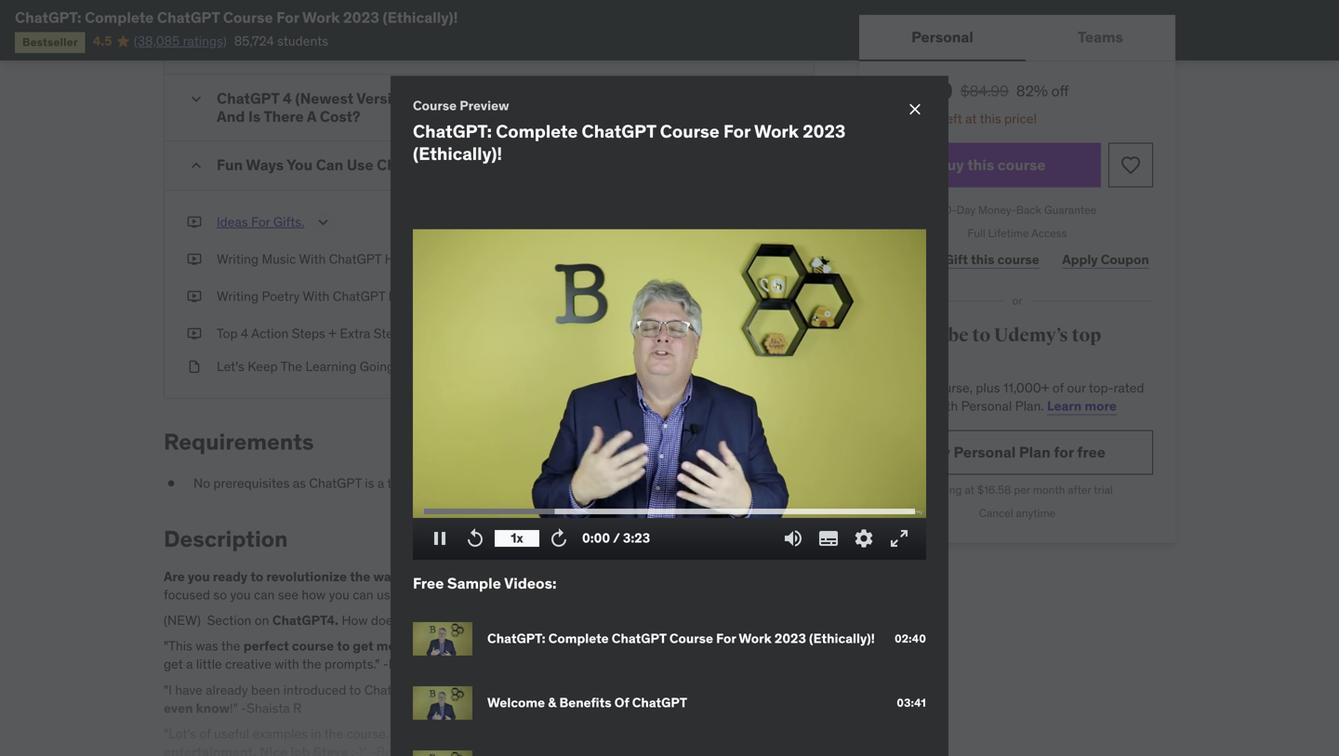 Task type: describe. For each thing, give the bounding box(es) containing it.
of inside get this course, plus 11,000+ of our top-rated courses, with personal plan.
[[1053, 379, 1064, 396]]

course down chatgpt4.
[[292, 638, 334, 655]]

have for i
[[450, 682, 479, 699]]

personal inside button
[[912, 27, 974, 46]]

- inside 'and to get ideas on now only how to use chatgpt, but how to get a little creative with the prompts." -elaine v'
[[383, 656, 389, 673]]

demo
[[776, 568, 809, 585]]

chatgpt,
[[681, 638, 736, 655]]

examples
[[253, 726, 308, 743]]

1 horizontal spatial a
[[378, 475, 385, 492]]

1 horizontal spatial use
[[550, 475, 571, 492]]

me
[[377, 638, 396, 655]]

prompts."
[[325, 656, 380, 673]]

are
[[164, 568, 185, 585]]

but inside 'and to get ideas on now only how to use chatgpt, but how to get a little creative with the prompts." -elaine v'
[[740, 638, 759, 655]]

wishlist image
[[1120, 154, 1143, 176]]

try
[[930, 443, 951, 462]]

starting
[[922, 483, 963, 497]]

xsmall image for writing music with chatgpt help
[[187, 250, 202, 268]]

learning
[[306, 358, 357, 375]]

ratings)
[[183, 32, 227, 49]]

started
[[399, 638, 444, 655]]

chatgpt up writing poetry with chatgpt help
[[329, 251, 382, 267]]

you down are you ready to revolutionize the way you work with chatgpt
[[329, 587, 350, 603]]

so inside i have learned so much in the first few videos that i didn't even know
[[532, 682, 546, 699]]

30-day money-back guarantee full lifetime access
[[939, 203, 1097, 240]]

perfect
[[244, 638, 289, 655]]

for inside course preview chatgpt: complete chatgpt course for work 2023 (ethically)!
[[724, 120, 751, 142]]

2 vertical spatial in
[[311, 726, 322, 743]]

writing for writing music with chatgpt help
[[217, 251, 259, 267]]

anytime
[[1017, 506, 1056, 520]]

how for chatgpt,
[[762, 638, 786, 655]]

first
[[625, 682, 650, 699]]

days
[[911, 110, 940, 127]]

writing poetry with chatgpt help
[[217, 288, 416, 305]]

sample
[[447, 574, 501, 593]]

steps
[[292, 325, 326, 342]]

0 horizontal spatial can
[[254, 587, 275, 603]]

0 vertical spatial (ethically)!
[[383, 8, 458, 27]]

action
[[470, 587, 506, 603]]

to up prompts."
[[337, 638, 350, 655]]

step
[[374, 325, 401, 342]]

gift
[[945, 251, 969, 268]]

1 horizontal spatial get
[[353, 638, 374, 655]]

ideas for gifts.
[[217, 213, 305, 230]]

can
[[316, 155, 344, 174]]

0 vertical spatial 2023
[[343, 8, 380, 27]]

differ
[[539, 612, 569, 629]]

0:00
[[582, 530, 610, 547]]

more
[[1085, 398, 1117, 414]]

back
[[1017, 203, 1042, 217]]

coupon
[[1101, 251, 1150, 268]]

0 vertical spatial at
[[966, 110, 977, 127]]

chatgpt4.
[[273, 612, 339, 629]]

cancel
[[980, 506, 1014, 520]]

(new)  section on chatgpt4. how does chatgpt4 (chatgpt 4) differ from chatgpt 3.5 + chatgpt plus!
[[164, 612, 775, 629]]

personal button
[[860, 15, 1026, 60]]

to down prompts."
[[349, 682, 361, 699]]

buy
[[937, 155, 965, 174]]

udemy's
[[995, 324, 1069, 347]]

2 horizontal spatial can
[[458, 475, 479, 492]]

ideas
[[509, 638, 540, 655]]

get this course, plus 11,000+ of our top-rated courses, with personal plan.
[[882, 379, 1145, 414]]

0 horizontal spatial +
[[329, 325, 337, 342]]

1 vertical spatial -
[[241, 700, 247, 717]]

personal inside get this course, plus 11,000+ of our top-rated courses, with personal plan.
[[962, 398, 1013, 414]]

ai (artificial intelligence). the course is demo focused so you can see how you can use chatgpt in action quickly.
[[164, 568, 809, 603]]

plan.
[[1016, 398, 1045, 414]]

learning
[[553, 726, 604, 743]]

1 vertical spatial preview
[[682, 213, 728, 230]]

besides
[[501, 726, 550, 743]]

1 small image from the top
[[187, 0, 206, 10]]

a inside i must admit that besides learning this was also a bit of entertainment. nice job steve
[[689, 726, 697, 743]]

free sample videos:
[[413, 574, 557, 593]]

in inside ai (artificial intelligence). the course is demo focused so you can see how you can use chatgpt in action quickly.
[[456, 587, 467, 603]]

at inside starting at $16.58 per month after trial cancel anytime
[[965, 483, 975, 497]]

useful
[[214, 726, 249, 743]]

use
[[347, 155, 374, 174]]

description
[[164, 525, 288, 553]]

learn
[[1048, 398, 1082, 414]]

this for gift
[[971, 251, 995, 268]]

2 small image from the top
[[187, 41, 206, 59]]

day
[[957, 203, 976, 217]]

tab list containing personal
[[860, 15, 1176, 61]]

requirements
[[164, 428, 314, 456]]

01:50
[[759, 358, 792, 375]]

0 vertical spatial on
[[255, 612, 269, 629]]

2023 inside course preview chatgpt: complete chatgpt course for work 2023 (ethically)!
[[803, 120, 846, 142]]

get
[[882, 379, 903, 396]]

with for poetry
[[303, 288, 330, 305]]

progress bar slider
[[424, 501, 916, 523]]

2 horizontal spatial i
[[751, 682, 755, 699]]

2 vertical spatial 2023
[[775, 631, 807, 647]]

and to get ideas on now only how to use chatgpt, but how to get a little creative with the prompts." -elaine v
[[164, 638, 801, 673]]

gift this course
[[945, 251, 1040, 268]]

the up steve
[[324, 726, 344, 743]]

2 vertical spatial chatgpt:
[[488, 631, 546, 647]]

action
[[251, 325, 289, 342]]

1 horizontal spatial how
[[615, 638, 640, 655]]

(38,085 ratings)
[[134, 32, 227, 49]]

1x
[[511, 530, 524, 547]]

quickly.
[[509, 587, 553, 603]]

(artificial
[[564, 568, 616, 585]]

let's keep the learning going!
[[217, 358, 398, 375]]

buy this course
[[937, 155, 1046, 174]]

no prerequisites as chatgpt is a tool anyone can access and use immediately.
[[194, 475, 648, 492]]

try personal plan for free link
[[882, 430, 1154, 475]]

rated
[[1114, 379, 1145, 396]]

learn more
[[1048, 398, 1117, 414]]

creative
[[225, 656, 272, 673]]

xsmall image for writing poetry with chatgpt help
[[187, 287, 202, 306]]

(chatgpt
[[466, 612, 522, 629]]

0 horizontal spatial get
[[164, 656, 183, 673]]

chatgpt up quickly.
[[491, 568, 546, 585]]

use inside ai (artificial intelligence). the course is demo focused so you can see how you can use chatgpt in action quickly.
[[377, 587, 398, 603]]

access
[[482, 475, 522, 492]]

to up didn't
[[789, 638, 801, 655]]

1 vertical spatial with
[[460, 568, 488, 585]]

of inside i must admit that besides learning this was also a bit of entertainment. nice job steve
[[720, 726, 732, 743]]

top
[[1072, 324, 1102, 347]]

chatgpt: complete chatgpt course for work 2023 (ethically)! dialog
[[391, 76, 949, 756]]

82%
[[1017, 81, 1049, 100]]

free
[[413, 574, 444, 593]]

2 vertical spatial complete
[[549, 631, 609, 647]]

chatgpt up only
[[603, 612, 655, 629]]

0 vertical spatial chatgpt: complete chatgpt course for work 2023 (ethically)!
[[15, 8, 458, 27]]

you right way
[[401, 568, 423, 585]]

0 vertical spatial is
[[365, 475, 375, 492]]

already
[[206, 682, 248, 699]]

music
[[262, 251, 296, 267]]

is inside ai (artificial intelligence). the course is demo focused so you can see how you can use chatgpt in action quickly.
[[763, 568, 772, 585]]

02:40
[[895, 632, 927, 646]]

benefits
[[560, 695, 612, 712]]

chatgpt up chatgpt,
[[691, 612, 744, 629]]

revolutionize
[[267, 568, 347, 585]]

0 horizontal spatial of
[[200, 726, 211, 743]]

03:23
[[758, 213, 792, 230]]

"i
[[164, 682, 172, 699]]

i for this
[[392, 726, 396, 743]]

04:43
[[757, 288, 792, 305]]

"this was the perfect course to get me started
[[164, 638, 444, 655]]

also
[[661, 726, 687, 743]]

trial
[[1094, 483, 1114, 497]]

the inside 'and to get ideas on now only how to use chatgpt, but how to get a little creative with the prompts." -elaine v'
[[302, 656, 322, 673]]

plan
[[1020, 443, 1051, 462]]

chatgpt down the 3.5
[[612, 631, 667, 647]]

!" -shaista r
[[230, 700, 302, 717]]

you down ready on the bottom left of page
[[230, 587, 251, 603]]

entertainment.
[[164, 744, 257, 756]]

chatgpt inside "dropdown button"
[[377, 155, 440, 174]]

so inside ai (artificial intelligence). the course is demo focused so you can see how you can use chatgpt in action quickly.
[[213, 587, 227, 603]]

1x button
[[495, 523, 540, 554]]

xsmall image
[[187, 325, 202, 343]]

ai
[[549, 568, 561, 585]]

complete inside course preview chatgpt: complete chatgpt course for work 2023 (ethically)!
[[496, 120, 578, 142]]



Task type: vqa. For each thing, say whether or not it's contained in the screenshot.
right can
yes



Task type: locate. For each thing, give the bounding box(es) containing it.
this right buy
[[968, 155, 995, 174]]

1 horizontal spatial but
[[740, 638, 759, 655]]

tab list
[[860, 15, 1176, 61]]

2 horizontal spatial of
[[1053, 379, 1064, 396]]

small image right (38,085
[[187, 41, 206, 59]]

how
[[302, 587, 326, 603], [615, 638, 640, 655], [762, 638, 786, 655]]

is
[[365, 475, 375, 492], [763, 568, 772, 585]]

chatgpt4
[[403, 612, 462, 629]]

course inside ai (artificial intelligence). the course is demo focused so you can see how you can use chatgpt in action quickly.
[[720, 568, 760, 585]]

small image
[[187, 0, 206, 10], [187, 41, 206, 59], [187, 90, 206, 108], [187, 156, 206, 175]]

0 vertical spatial but
[[740, 638, 759, 655]]

with down course,
[[934, 398, 959, 414]]

preview left "03:23"
[[682, 213, 728, 230]]

$14.99 $84.99 82% off
[[882, 77, 1070, 105]]

(ethically)! inside course preview chatgpt: complete chatgpt course for work 2023 (ethically)!
[[413, 142, 503, 165]]

this inside get this course, plus 11,000+ of our top-rated courses, with personal plan.
[[906, 379, 928, 396]]

0 vertical spatial a
[[378, 475, 385, 492]]

extra
[[340, 325, 371, 342]]

your
[[459, 155, 491, 174]]

to up first on the bottom left of the page
[[642, 638, 654, 655]]

have right "i
[[175, 682, 203, 699]]

-
[[383, 656, 389, 673], [241, 700, 247, 717]]

subscribe
[[882, 324, 969, 347]]

so
[[213, 587, 227, 603], [532, 682, 546, 699]]

a left little
[[186, 656, 193, 673]]

0 horizontal spatial was
[[196, 638, 218, 655]]

after
[[1068, 483, 1092, 497]]

0 horizontal spatial in
[[311, 726, 322, 743]]

1 horizontal spatial +
[[680, 612, 688, 629]]

as
[[293, 475, 306, 492]]

chatgpt up (38,085 ratings)
[[157, 8, 220, 27]]

2
[[901, 110, 909, 127]]

this inside i must admit that besides learning this was also a bit of entertainment. nice job steve
[[607, 726, 631, 743]]

but down v
[[420, 682, 440, 699]]

0 vertical spatial with
[[299, 251, 326, 267]]

get up prompts."
[[353, 638, 374, 655]]

chatgpt up life
[[582, 120, 657, 142]]

1 horizontal spatial can
[[353, 587, 374, 603]]

the up creative
[[221, 638, 240, 655]]

1 horizontal spatial with
[[460, 568, 488, 585]]

the left first on the bottom left of the page
[[601, 682, 622, 699]]

r
[[293, 700, 302, 717]]

how down revolutionize
[[302, 587, 326, 603]]

i
[[443, 682, 447, 699], [751, 682, 755, 699], [392, 726, 396, 743]]

0 vertical spatial with
[[934, 398, 959, 414]]

2 horizontal spatial how
[[762, 638, 786, 655]]

i left didn't
[[751, 682, 755, 699]]

0 horizontal spatial is
[[365, 475, 375, 492]]

how down plus!
[[762, 638, 786, 655]]

and inside 'and to get ideas on now only how to use chatgpt, but how to get a little creative with the prompts." -elaine v'
[[447, 638, 469, 655]]

section
[[207, 612, 252, 629]]

and down (new)  section on chatgpt4. how does chatgpt4 (chatgpt 4) differ from chatgpt 3.5 + chatgpt plus!
[[447, 638, 469, 655]]

1 vertical spatial use
[[377, 587, 398, 603]]

- right !"
[[241, 700, 247, 717]]

i left must
[[392, 726, 396, 743]]

of right bit at the bottom right of the page
[[720, 726, 732, 743]]

85,724
[[234, 32, 274, 49]]

courses,
[[882, 398, 931, 414]]

that right admit
[[473, 726, 498, 743]]

writing down "ideas"
[[217, 251, 259, 267]]

0 vertical spatial use
[[550, 475, 571, 492]]

0 horizontal spatial have
[[175, 682, 203, 699]]

chatgpt inside ai (artificial intelligence). the course is demo focused so you can see how you can use chatgpt in action quickly.
[[401, 587, 453, 603]]

top 4 action steps + extra step
[[217, 325, 401, 342]]

for
[[1054, 443, 1075, 462]]

0 horizontal spatial how
[[302, 587, 326, 603]]

with down '"this was the perfect course to get me started'
[[275, 656, 299, 673]]

a left tool
[[378, 475, 385, 492]]

of
[[1053, 379, 1064, 396], [200, 726, 211, 743], [720, 726, 732, 743]]

1 vertical spatial the
[[696, 568, 717, 585]]

can left the access
[[458, 475, 479, 492]]

0 horizontal spatial i
[[392, 726, 396, 743]]

1 horizontal spatial i
[[443, 682, 447, 699]]

0 horizontal spatial that
[[473, 726, 498, 743]]

- down me
[[383, 656, 389, 673]]

students
[[277, 32, 329, 49]]

1 horizontal spatial was
[[633, 726, 658, 743]]

chatgpt: inside course preview chatgpt: complete chatgpt course for work 2023 (ethically)!
[[413, 120, 492, 142]]

introduced
[[284, 682, 347, 699]]

course preview chatgpt: complete chatgpt course for work 2023 (ethically)!
[[413, 97, 846, 165]]

on up perfect
[[255, 612, 269, 629]]

with inside 'and to get ideas on now only how to use chatgpt, but how to get a little creative with the prompts." -elaine v'
[[275, 656, 299, 673]]

/
[[613, 530, 620, 547]]

and
[[525, 475, 547, 492], [447, 638, 469, 655]]

with inside get this course, plus 11,000+ of our top-rated courses, with personal plan.
[[934, 398, 959, 414]]

0 horizontal spatial with
[[275, 656, 299, 673]]

1 vertical spatial on
[[543, 638, 558, 655]]

0 vertical spatial was
[[196, 638, 218, 655]]

writing music with chatgpt help
[[217, 251, 412, 267]]

with up the action
[[460, 568, 488, 585]]

1 vertical spatial in
[[587, 682, 598, 699]]

1 horizontal spatial in
[[456, 587, 467, 603]]

0 vertical spatial that
[[723, 682, 748, 699]]

this down $84.99
[[980, 110, 1002, 127]]

2 vertical spatial with
[[275, 656, 299, 673]]

way
[[374, 568, 398, 585]]

to inside subscribe to udemy's top courses
[[973, 324, 991, 347]]

course up back
[[998, 155, 1046, 174]]

chatgpt: down 4)
[[488, 631, 546, 647]]

going!
[[360, 358, 398, 375]]

help for writing music with chatgpt help
[[385, 251, 412, 267]]

even
[[164, 700, 193, 717]]

work inside course preview chatgpt: complete chatgpt course for work 2023 (ethically)!
[[755, 120, 799, 142]]

fun
[[217, 155, 243, 174]]

2 horizontal spatial with
[[934, 398, 959, 414]]

xsmall image
[[187, 213, 202, 231], [187, 250, 202, 268], [187, 287, 202, 306], [187, 358, 202, 376], [164, 474, 179, 493]]

this for buy
[[968, 155, 995, 174]]

how for can
[[302, 587, 326, 603]]

get down (chatgpt at the bottom left of the page
[[487, 638, 506, 655]]

how inside ai (artificial intelligence). the course is demo focused so you can see how you can use chatgpt in action quickly.
[[302, 587, 326, 603]]

1 vertical spatial 2023
[[803, 120, 846, 142]]

2 vertical spatial a
[[689, 726, 697, 743]]

that inside i must admit that besides learning this was also a bit of entertainment. nice job steve
[[473, 726, 498, 743]]

0 vertical spatial +
[[329, 325, 337, 342]]

chatgpt up extra
[[333, 288, 386, 305]]

in
[[456, 587, 467, 603], [587, 682, 598, 699], [311, 726, 322, 743]]

close modal image
[[906, 100, 925, 118]]

2 horizontal spatial a
[[689, 726, 697, 743]]

use down way
[[377, 587, 398, 603]]

was inside i must admit that besides learning this was also a bit of entertainment. nice job steve
[[633, 726, 658, 743]]

2 writing from the top
[[217, 288, 259, 305]]

admit
[[434, 726, 470, 743]]

1 vertical spatial at
[[965, 483, 975, 497]]

the down '"this was the perfect course to get me started'
[[302, 656, 322, 673]]

help for writing poetry with chatgpt help
[[389, 288, 416, 305]]

2 horizontal spatial in
[[587, 682, 598, 699]]

course up plus!
[[720, 568, 760, 585]]

elaine
[[389, 656, 425, 673]]

settings image
[[853, 527, 876, 550]]

0 vertical spatial complete
[[85, 8, 154, 27]]

2 have from the left
[[450, 682, 479, 699]]

of left our
[[1053, 379, 1064, 396]]

personal down plus
[[962, 398, 1013, 414]]

0 horizontal spatial preview
[[460, 97, 510, 114]]

0 vertical spatial so
[[213, 587, 227, 603]]

1 horizontal spatial have
[[450, 682, 479, 699]]

chatgpt: complete chatgpt course for work 2023 (ethically)! down the 3.5
[[488, 631, 875, 647]]

1 horizontal spatial the
[[696, 568, 717, 585]]

poetry
[[262, 288, 300, 305]]

"this
[[164, 638, 193, 655]]

v
[[427, 656, 435, 673]]

with right the "music"
[[299, 251, 326, 267]]

this right gift in the top right of the page
[[971, 251, 995, 268]]

does
[[371, 612, 400, 629]]

$16.58
[[978, 483, 1012, 497]]

1 vertical spatial help
[[389, 288, 416, 305]]

can left see
[[254, 587, 275, 603]]

i must admit that besides learning this was also a bit of entertainment. nice job steve
[[164, 726, 732, 756]]

have
[[175, 682, 203, 699], [450, 682, 479, 699]]

to right ready on the bottom left of page
[[251, 568, 264, 585]]

full
[[968, 226, 986, 240]]

was
[[196, 638, 218, 655], [633, 726, 658, 743]]

the left way
[[350, 568, 371, 585]]

0 horizontal spatial a
[[186, 656, 193, 673]]

3.5
[[658, 612, 677, 629]]

have down 'and to get ideas on now only how to use chatgpt, but how to get a little creative with the prompts." -elaine v'
[[450, 682, 479, 699]]

few
[[653, 682, 676, 699]]

chatgpt right as
[[309, 475, 362, 492]]

rewind 5 seconds image
[[464, 527, 487, 550]]

work up students at the top left
[[302, 8, 340, 27]]

1 vertical spatial complete
[[496, 120, 578, 142]]

welcome & benefits of chatgpt
[[488, 695, 688, 712]]

mute image
[[783, 527, 805, 550]]

little
[[196, 656, 222, 673]]

in inside i have learned so much in the first few videos that i didn't even know
[[587, 682, 598, 699]]

this inside gift this course 'link'
[[971, 251, 995, 268]]

complete up 'fun ways you can use chatgpt in your personal life' "dropdown button"
[[496, 120, 578, 142]]

1 vertical spatial is
[[763, 568, 772, 585]]

the inside i have learned so much in the first few videos that i didn't even know
[[601, 682, 622, 699]]

use
[[550, 475, 571, 492], [377, 587, 398, 603], [657, 638, 678, 655]]

chatgpt: up in
[[413, 120, 492, 142]]

2 vertical spatial (ethically)!
[[810, 631, 875, 647]]

2 vertical spatial use
[[657, 638, 678, 655]]

1 have from the left
[[175, 682, 203, 699]]

personal up $14.99
[[912, 27, 974, 46]]

of
[[615, 695, 630, 712]]

you up focused
[[188, 568, 210, 585]]

of up entertainment.
[[200, 726, 211, 743]]

for inside the ideas for gifts. button
[[251, 213, 270, 230]]

this for get
[[906, 379, 928, 396]]

personal left life
[[494, 155, 556, 174]]

0 horizontal spatial use
[[377, 587, 398, 603]]

how
[[342, 612, 368, 629]]

have for "i
[[175, 682, 203, 699]]

to down (new)  section on chatgpt4. how does chatgpt4 (chatgpt 4) differ from chatgpt 3.5 + chatgpt plus!
[[472, 638, 484, 655]]

1 horizontal spatial is
[[763, 568, 772, 585]]

is left tool
[[365, 475, 375, 492]]

videos
[[679, 682, 720, 699]]

1 horizontal spatial so
[[532, 682, 546, 699]]

our
[[1068, 379, 1086, 396]]

forward 5 seconds image
[[548, 527, 570, 550]]

from
[[572, 612, 600, 629]]

in left the action
[[456, 587, 467, 603]]

1 vertical spatial so
[[532, 682, 546, 699]]

0 vertical spatial the
[[281, 358, 302, 375]]

at left the $16.58
[[965, 483, 975, 497]]

writing
[[217, 251, 259, 267], [217, 288, 259, 305]]

xsmall image for let's keep the learning going!
[[187, 358, 202, 376]]

with
[[299, 251, 326, 267], [303, 288, 330, 305]]

chatgpt left in
[[377, 155, 440, 174]]

1 vertical spatial and
[[447, 638, 469, 655]]

that inside i have learned so much in the first few videos that i didn't even know
[[723, 682, 748, 699]]

1 horizontal spatial and
[[525, 475, 547, 492]]

0 horizontal spatial but
[[420, 682, 440, 699]]

subscribe to udemy's top courses
[[882, 324, 1102, 371]]

+ right the 3.5
[[680, 612, 688, 629]]

but down plus!
[[740, 638, 759, 655]]

fullscreen image
[[889, 527, 911, 550]]

can down are you ready to revolutionize the way you work with chatgpt
[[353, 587, 374, 603]]

that right videos
[[723, 682, 748, 699]]

course inside button
[[998, 155, 1046, 174]]

this down of
[[607, 726, 631, 743]]

1 vertical spatial (ethically)!
[[413, 142, 503, 165]]

chatgpt: up bestseller on the left of the page
[[15, 8, 81, 27]]

this up courses,
[[906, 379, 928, 396]]

complete up 4.5
[[85, 8, 154, 27]]

the inside ai (artificial intelligence). the course is demo focused so you can see how you can use chatgpt in action quickly.
[[696, 568, 717, 585]]

to left udemy's
[[973, 324, 991, 347]]

course,
[[931, 379, 973, 396]]

plus
[[976, 379, 1001, 396]]

0 horizontal spatial and
[[447, 638, 469, 655]]

11,000+
[[1004, 379, 1050, 396]]

much
[[549, 682, 584, 699]]

writing for writing poetry with chatgpt help
[[217, 288, 259, 305]]

help
[[385, 251, 412, 267], [389, 288, 416, 305]]

0 vertical spatial in
[[456, 587, 467, 603]]

preview inside course preview chatgpt: complete chatgpt course for work 2023 (ethically)!
[[460, 97, 510, 114]]

1 horizontal spatial of
[[720, 726, 732, 743]]

1 vertical spatial with
[[303, 288, 330, 305]]

0 horizontal spatial -
[[241, 700, 247, 717]]

gifts.
[[273, 213, 305, 230]]

1 horizontal spatial preview
[[682, 213, 728, 230]]

use inside 'and to get ideas on now only how to use chatgpt, but how to get a little creative with the prompts." -elaine v'
[[657, 638, 678, 655]]

was left also
[[633, 726, 658, 743]]

0 vertical spatial preview
[[460, 97, 510, 114]]

chatgpt: complete chatgpt course for work 2023 (ethically)! inside dialog
[[488, 631, 875, 647]]

+ left extra
[[329, 325, 337, 342]]

0 vertical spatial work
[[302, 8, 340, 27]]

the right intelligence).
[[696, 568, 717, 585]]

a inside 'and to get ideas on now only how to use chatgpt, but how to get a little creative with the prompts." -elaine v'
[[186, 656, 193, 673]]

course inside 'link'
[[998, 251, 1040, 268]]

chatgpt
[[157, 8, 220, 27], [582, 120, 657, 142], [377, 155, 440, 174], [329, 251, 382, 267], [333, 288, 386, 305], [309, 475, 362, 492], [491, 568, 546, 585], [401, 587, 453, 603], [603, 612, 655, 629], [691, 612, 744, 629], [612, 631, 667, 647], [364, 682, 417, 699], [632, 695, 688, 712]]

focused
[[164, 587, 210, 603]]

2 vertical spatial work
[[739, 631, 772, 647]]

small image up the ratings) at left top
[[187, 0, 206, 10]]

personal up the $16.58
[[954, 443, 1016, 462]]

that
[[723, 682, 748, 699], [473, 726, 498, 743]]

work down plus!
[[739, 631, 772, 647]]

1 vertical spatial work
[[755, 120, 799, 142]]

so down ready on the bottom left of page
[[213, 587, 227, 603]]

2 horizontal spatial use
[[657, 638, 678, 655]]

with for music
[[299, 251, 326, 267]]

4 small image from the top
[[187, 156, 206, 175]]

(ethically)!
[[383, 8, 458, 27], [413, 142, 503, 165], [810, 631, 875, 647]]

the right keep in the left of the page
[[281, 358, 302, 375]]

at
[[966, 110, 977, 127], [965, 483, 975, 497]]

and right the access
[[525, 475, 547, 492]]

chatgpt down 'elaine'
[[364, 682, 417, 699]]

0 vertical spatial -
[[383, 656, 389, 673]]

i up admit
[[443, 682, 447, 699]]

0 horizontal spatial so
[[213, 587, 227, 603]]

course.
[[347, 726, 389, 743]]

personal inside "dropdown button"
[[494, 155, 556, 174]]

1 vertical spatial +
[[680, 612, 688, 629]]

pause image
[[429, 527, 451, 550]]

1 vertical spatial writing
[[217, 288, 259, 305]]

writing up 4
[[217, 288, 259, 305]]

chatgpt down the work at left
[[401, 587, 453, 603]]

i for the
[[443, 682, 447, 699]]

have inside i have learned so much in the first few videos that i didn't even know
[[450, 682, 479, 699]]

get down "this
[[164, 656, 183, 673]]

2 horizontal spatial get
[[487, 638, 506, 655]]

0 horizontal spatial on
[[255, 612, 269, 629]]

was up little
[[196, 638, 218, 655]]

prerequisites
[[213, 475, 290, 492]]

chatgpt inside course preview chatgpt: complete chatgpt course for work 2023 (ethically)!
[[582, 120, 657, 142]]

1 writing from the top
[[217, 251, 259, 267]]

work up "03:23"
[[755, 120, 799, 142]]

chatgpt up also
[[632, 695, 688, 712]]

0 vertical spatial and
[[525, 475, 547, 492]]

small image down the ratings) at left top
[[187, 90, 206, 108]]

1 horizontal spatial that
[[723, 682, 748, 699]]

in up steve
[[311, 726, 322, 743]]

on inside 'and to get ideas on now only how to use chatgpt, but how to get a little creative with the prompts." -elaine v'
[[543, 638, 558, 655]]

no
[[194, 475, 210, 492]]

chatgpt: complete chatgpt course for work 2023 (ethically)! up 85,724
[[15, 8, 458, 27]]

how right only
[[615, 638, 640, 655]]

complete down from on the bottom left
[[549, 631, 609, 647]]

access
[[1032, 226, 1068, 240]]

with right the poetry
[[303, 288, 330, 305]]

0 horizontal spatial the
[[281, 358, 302, 375]]

1 horizontal spatial chatgpt: complete chatgpt course for work 2023 (ethically)!
[[488, 631, 875, 647]]

month
[[1034, 483, 1066, 497]]

i inside i must admit that besides learning this was also a bit of entertainment. nice job steve
[[392, 726, 396, 743]]

3 small image from the top
[[187, 90, 206, 108]]

1 vertical spatial chatgpt: complete chatgpt course for work 2023 (ethically)!
[[488, 631, 875, 647]]

0 vertical spatial chatgpt:
[[15, 8, 81, 27]]

1 vertical spatial chatgpt:
[[413, 120, 492, 142]]

0 vertical spatial help
[[385, 251, 412, 267]]

this inside buy this course button
[[968, 155, 995, 174]]

lifetime
[[989, 226, 1030, 240]]

small image left fun
[[187, 156, 206, 175]]

at right left
[[966, 110, 977, 127]]

1 vertical spatial a
[[186, 656, 193, 673]]

fun ways you can use chatgpt in your personal life button
[[217, 155, 792, 175]]

subtitles image
[[818, 527, 840, 550]]



